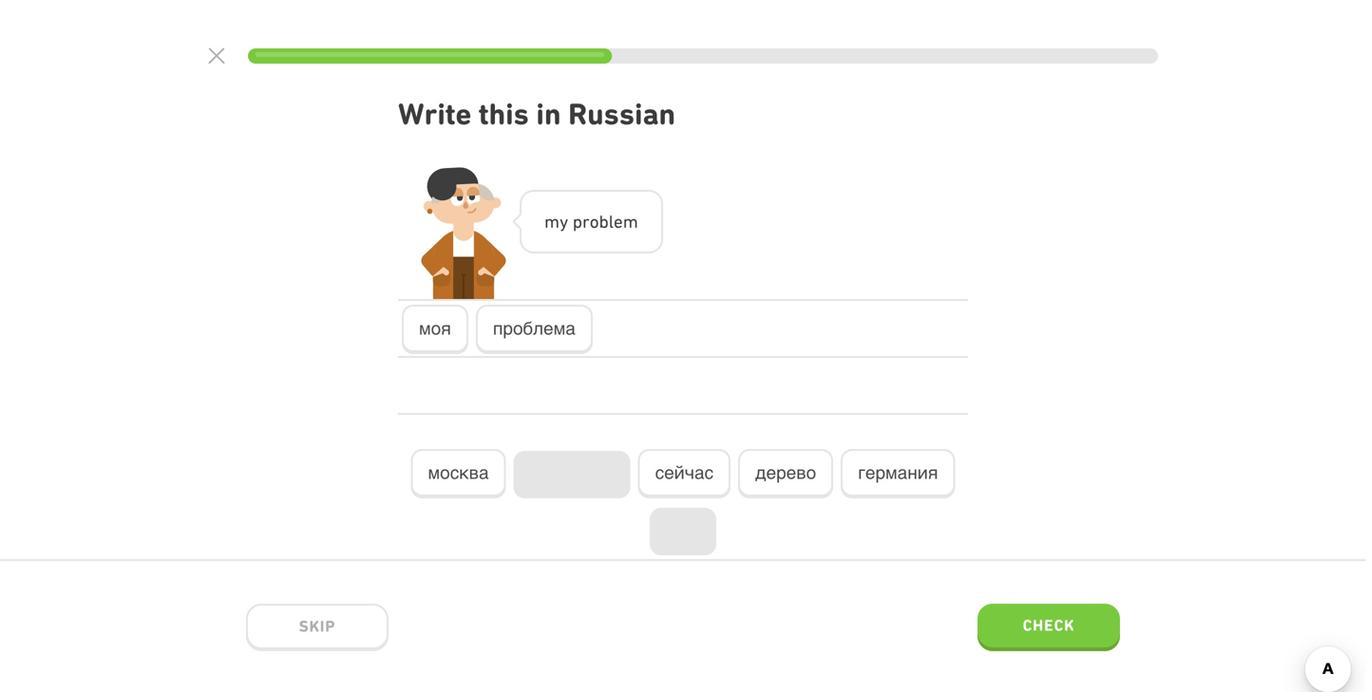 Task type: vqa. For each thing, say whether or not it's contained in the screenshot.
"проблема""
no



Task type: describe. For each thing, give the bounding box(es) containing it.
r
[[583, 211, 590, 232]]

m y
[[545, 211, 569, 232]]

москва
[[428, 463, 489, 483]]

проблема
[[493, 319, 576, 339]]

this
[[479, 96, 529, 132]]

германия
[[859, 463, 939, 483]]

o
[[590, 211, 599, 232]]

write this in russian
[[398, 96, 676, 132]]

моя button
[[402, 305, 468, 354]]

skip
[[299, 618, 336, 636]]

проблема button
[[476, 305, 593, 354]]

check
[[1023, 617, 1075, 635]]

write
[[398, 96, 472, 132]]

b
[[599, 211, 609, 232]]

моя
[[419, 319, 451, 339]]

сейчас
[[655, 463, 714, 483]]

y
[[560, 211, 569, 232]]



Task type: locate. For each thing, give the bounding box(es) containing it.
russian
[[569, 96, 676, 132]]

p
[[573, 211, 583, 232]]

москва button
[[411, 450, 506, 499]]

skip button
[[246, 605, 389, 652]]

m
[[545, 211, 560, 232], [623, 211, 639, 232]]

m left p
[[545, 211, 560, 232]]

l
[[609, 211, 614, 232]]

германия button
[[841, 450, 956, 499]]

e
[[614, 211, 623, 232]]

сейчас button
[[638, 450, 731, 499]]

1 horizontal spatial m
[[623, 211, 639, 232]]

0 horizontal spatial m
[[545, 211, 560, 232]]

in
[[536, 96, 561, 132]]

p r o b l e m
[[573, 211, 639, 232]]

check button
[[978, 605, 1121, 652]]

1 m from the left
[[545, 211, 560, 232]]

progress bar
[[248, 48, 1159, 64]]

дерево button
[[739, 450, 834, 499]]

m right l
[[623, 211, 639, 232]]

2 m from the left
[[623, 211, 639, 232]]

дерево
[[756, 463, 817, 483]]



